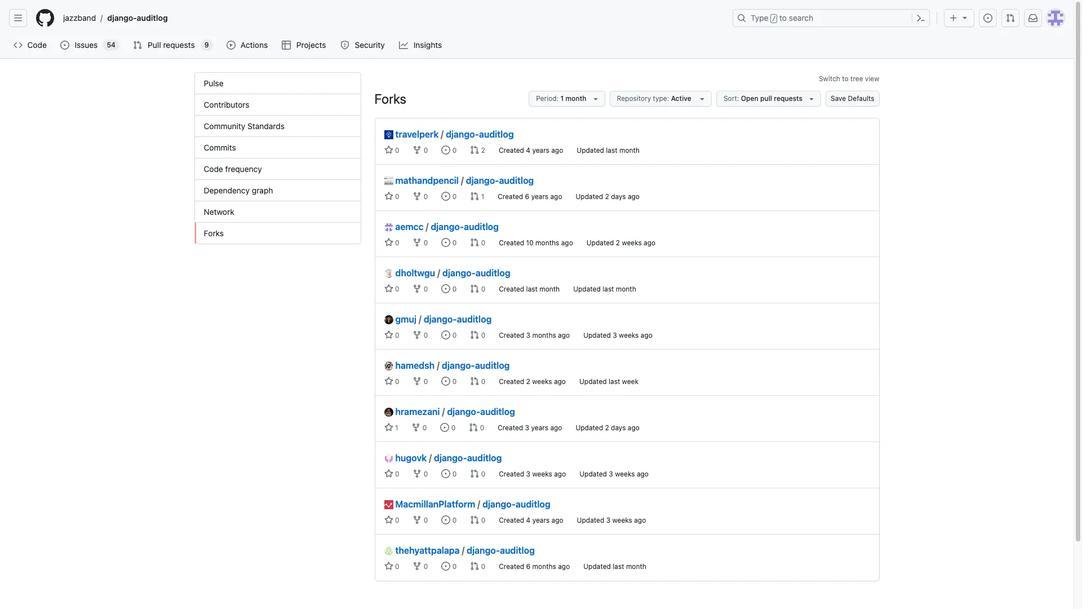 Task type: vqa. For each thing, say whether or not it's contained in the screenshot.


Task type: locate. For each thing, give the bounding box(es) containing it.
1 star image from the top
[[384, 146, 393, 155]]

4 down created 3 weeks ago
[[527, 516, 531, 524]]

django- for macmillanplatform
[[483, 499, 516, 509]]

2 updated 2 days ago from the top
[[576, 424, 640, 432]]

1 down @hramezani image
[[393, 424, 398, 432]]

jazzband link
[[59, 9, 100, 27]]

issue opened image left issues
[[61, 41, 70, 50]]

/ for gmuj
[[419, 314, 422, 324]]

0 horizontal spatial triangle down image
[[591, 94, 600, 103]]

1 right "period:"
[[561, 94, 564, 103]]

4 repo forked image from the top
[[413, 284, 422, 293]]

2 vertical spatial 1
[[393, 424, 398, 432]]

repo forked image down hramezani
[[412, 423, 421, 432]]

updated for hramezani
[[576, 424, 603, 432]]

1 vertical spatial 6
[[527, 562, 531, 571]]

2 link
[[471, 146, 486, 155]]

to left search
[[780, 13, 787, 23]]

code for code frequency
[[204, 164, 223, 174]]

/ inside jazzband / django-auditlog
[[100, 13, 103, 23]]

issue opened image down mathandpencil
[[442, 192, 451, 201]]

repo forked image down macmillanplatform link
[[413, 515, 422, 524]]

security
[[355, 40, 385, 50]]

star image
[[384, 146, 393, 155], [384, 284, 393, 293], [384, 562, 393, 571]]

2 vertical spatial star image
[[384, 562, 393, 571]]

1 vertical spatial updated last month
[[574, 285, 637, 293]]

1 vertical spatial 4
[[527, 516, 531, 524]]

3 repo forked image from the top
[[413, 238, 422, 247]]

forks down network
[[204, 228, 224, 238]]

2 vertical spatial git pull request image
[[471, 515, 480, 524]]

travelperk
[[396, 129, 439, 139]]

code right code icon
[[27, 40, 47, 50]]

insights element
[[194, 72, 361, 244]]

contributors link
[[195, 94, 361, 116]]

/ right gmuj
[[419, 314, 422, 324]]

0 horizontal spatial forks
[[204, 228, 224, 238]]

created
[[499, 146, 524, 155], [498, 192, 523, 201], [499, 239, 525, 247], [499, 285, 525, 293], [499, 331, 525, 340], [499, 377, 525, 386], [498, 424, 523, 432], [499, 470, 525, 478], [499, 516, 525, 524], [499, 562, 525, 571]]

created for thehyattpalapa
[[499, 562, 525, 571]]

repo forked image
[[413, 146, 422, 155], [413, 192, 422, 201], [413, 238, 422, 247], [413, 284, 422, 293], [413, 330, 422, 340], [413, 469, 422, 478], [413, 562, 422, 571]]

0 horizontal spatial code
[[27, 40, 47, 50]]

community standards link
[[195, 116, 361, 137]]

days down 'updated last week'
[[611, 424, 626, 432]]

1 vertical spatial code
[[204, 164, 223, 174]]

@mathandpencil image
[[384, 177, 393, 186]]

1 vertical spatial git pull request image
[[471, 330, 480, 340]]

updated 2 days ago
[[576, 192, 640, 201], [576, 424, 640, 432]]

0 vertical spatial repo forked image
[[413, 377, 422, 386]]

triangle down image
[[591, 94, 600, 103], [808, 94, 817, 103]]

community standards
[[204, 121, 285, 131]]

years up created 3 weeks ago
[[532, 424, 549, 432]]

0 vertical spatial days
[[611, 192, 626, 201]]

2 vertical spatial months
[[533, 562, 557, 571]]

issue opened image
[[984, 14, 993, 23], [61, 41, 70, 50], [442, 146, 451, 155], [442, 192, 451, 201]]

list
[[59, 9, 726, 27]]

0 horizontal spatial requests
[[163, 40, 195, 50]]

updated
[[577, 146, 605, 155], [576, 192, 604, 201], [587, 239, 614, 247], [574, 285, 601, 293], [584, 331, 611, 340], [580, 377, 607, 386], [576, 424, 603, 432], [580, 470, 607, 478], [577, 516, 605, 524], [584, 562, 611, 571]]

/ django-auditlog
[[441, 129, 514, 139], [461, 175, 534, 186], [426, 222, 499, 232], [438, 268, 511, 278], [419, 314, 492, 324], [437, 360, 510, 371], [442, 407, 515, 417], [429, 453, 502, 463], [478, 499, 551, 509], [462, 545, 535, 556]]

forks
[[375, 91, 407, 107], [204, 228, 224, 238]]

/ django-auditlog for hamedsh
[[437, 360, 510, 371]]

/ django-auditlog for hramezani
[[442, 407, 515, 417]]

5 star image from the top
[[384, 423, 393, 432]]

commits link
[[195, 137, 361, 158]]

1 horizontal spatial 1
[[480, 192, 485, 201]]

django- for hamedsh
[[442, 360, 475, 371]]

mathandpencil
[[396, 175, 459, 186]]

1 down 2 link
[[480, 192, 485, 201]]

3 git pull request image from the top
[[471, 515, 480, 524]]

0 link
[[384, 146, 400, 155], [413, 146, 428, 155], [442, 146, 457, 155], [384, 192, 400, 201], [413, 192, 428, 201], [442, 192, 457, 201], [384, 238, 400, 247], [413, 238, 428, 247], [442, 238, 457, 247], [471, 238, 486, 247], [384, 284, 400, 293], [413, 284, 428, 293], [442, 284, 457, 293], [471, 284, 486, 293], [384, 330, 400, 340], [413, 330, 428, 340], [442, 330, 457, 340], [471, 330, 486, 340], [384, 377, 400, 386], [413, 377, 428, 386], [442, 377, 457, 386], [471, 377, 486, 386], [412, 423, 427, 432], [441, 423, 456, 432], [469, 423, 485, 432], [384, 469, 400, 478], [413, 469, 428, 478], [442, 469, 457, 478], [471, 469, 486, 478], [384, 515, 400, 524], [413, 515, 428, 524], [442, 515, 457, 524], [471, 515, 486, 524], [384, 562, 400, 571], [413, 562, 428, 571], [442, 562, 457, 571], [471, 562, 486, 571]]

month for dholtwgu
[[616, 285, 637, 293]]

issue opened image for dholtwgu
[[442, 284, 451, 293]]

updated last month for thehyattpalapa
[[584, 562, 647, 571]]

0 vertical spatial updated last month
[[577, 146, 640, 155]]

created for hamedsh
[[499, 377, 525, 386]]

hramezani
[[396, 407, 440, 417]]

updated for hugovk
[[580, 470, 607, 478]]

6 for mathandpencil
[[525, 192, 530, 201]]

star image for macmillanplatform
[[384, 515, 393, 524]]

6
[[525, 192, 530, 201], [527, 562, 531, 571]]

updated last month
[[577, 146, 640, 155], [574, 285, 637, 293], [584, 562, 647, 571]]

6 repo forked image from the top
[[413, 469, 422, 478]]

requests right pull
[[163, 40, 195, 50]]

triangle down image left save in the top of the page
[[808, 94, 817, 103]]

1 vertical spatial repo forked image
[[412, 423, 421, 432]]

forks up @travelperk icon
[[375, 91, 407, 107]]

star image down @macmillanplatform image
[[384, 515, 393, 524]]

1 updated 2 days ago from the top
[[576, 192, 640, 201]]

1 vertical spatial updated 2 days ago
[[576, 424, 640, 432]]

/ right 'macmillanplatform'
[[478, 499, 481, 509]]

days up 'updated 2 weeks ago'
[[611, 192, 626, 201]]

auditlog for hamedsh
[[475, 360, 510, 371]]

0 horizontal spatial 1 link
[[384, 423, 398, 432]]

updated 3 weeks ago for gmuj
[[584, 331, 653, 340]]

/ right hramezani
[[442, 407, 445, 417]]

2 git pull request image from the top
[[471, 330, 480, 340]]

git pull request image
[[471, 146, 480, 155], [471, 330, 480, 340], [471, 515, 480, 524]]

to left tree
[[843, 74, 849, 83]]

/ right jazzband
[[100, 13, 103, 23]]

week
[[622, 377, 639, 386]]

repo forked image for hamedsh
[[413, 377, 422, 386]]

created for travelperk
[[499, 146, 524, 155]]

months for thehyattpalapa
[[533, 562, 557, 571]]

created 6 years ago
[[498, 192, 563, 201]]

triangle down image for open pull requests
[[808, 94, 817, 103]]

1 vertical spatial to
[[843, 74, 849, 83]]

to
[[780, 13, 787, 23], [843, 74, 849, 83]]

/ right type
[[772, 15, 777, 23]]

plus image
[[950, 14, 959, 23]]

code link
[[9, 37, 52, 54]]

last for dholtwgu
[[603, 285, 614, 293]]

triangle down image for 1 month
[[591, 94, 600, 103]]

days for mathandpencil
[[611, 192, 626, 201]]

1 link down 2 link
[[471, 192, 485, 201]]

/ inside type / to search
[[772, 15, 777, 23]]

1 vertical spatial triangle down image
[[698, 94, 707, 103]]

star image
[[384, 192, 393, 201], [384, 238, 393, 247], [384, 330, 393, 340], [384, 377, 393, 386], [384, 423, 393, 432], [384, 469, 393, 478], [384, 515, 393, 524]]

created 4 years ago
[[499, 146, 564, 155], [499, 516, 564, 524]]

/ right travelperk
[[441, 129, 444, 139]]

/ right aemcc
[[426, 222, 429, 232]]

10
[[527, 239, 534, 247]]

django-auditlog link for macmillanplatform
[[483, 499, 551, 509]]

django-auditlog link for hugovk
[[434, 453, 502, 463]]

/ right hugovk
[[429, 453, 432, 463]]

repo forked image down mathandpencil link
[[413, 192, 422, 201]]

pulse link
[[195, 73, 361, 94]]

1 vertical spatial created 4 years ago
[[499, 516, 564, 524]]

0 vertical spatial updated 3 weeks ago
[[584, 331, 653, 340]]

1 vertical spatial star image
[[384, 284, 393, 293]]

auditlog for travelperk
[[479, 129, 514, 139]]

code inside the insights element
[[204, 164, 223, 174]]

0 vertical spatial 6
[[525, 192, 530, 201]]

2 vertical spatial updated 3 weeks ago
[[577, 516, 646, 524]]

django-auditlog link for mathandpencil
[[466, 175, 534, 186]]

2 4 from the top
[[527, 516, 531, 524]]

star image down @hamedsh icon
[[384, 377, 393, 386]]

updated 2 days ago up 'updated 2 weeks ago'
[[576, 192, 640, 201]]

triangle down image right "plus" image
[[961, 13, 970, 22]]

created last month
[[499, 285, 560, 293]]

django- up 2 link
[[446, 129, 479, 139]]

0 vertical spatial requests
[[163, 40, 195, 50]]

star image down @hramezani image
[[384, 423, 393, 432]]

/ right mathandpencil
[[461, 175, 464, 186]]

star image down @mathandpencil image
[[384, 192, 393, 201]]

star image for travelperk
[[384, 146, 393, 155]]

2 repo forked image from the top
[[413, 192, 422, 201]]

switch to tree view link
[[819, 74, 880, 83]]

star image down @gmuj icon at the bottom of the page
[[384, 330, 393, 340]]

0 vertical spatial triangle down image
[[961, 13, 970, 22]]

updated last month for travelperk
[[577, 146, 640, 155]]

@thehyattpalapa image
[[384, 546, 393, 556]]

1 vertical spatial updated 3 weeks ago
[[580, 470, 649, 478]]

aemcc link
[[384, 220, 424, 233]]

1 vertical spatial months
[[533, 331, 556, 340]]

star image down @aemcc icon
[[384, 238, 393, 247]]

star image for hamedsh
[[384, 377, 393, 386]]

code
[[27, 40, 47, 50], [204, 164, 223, 174]]

star image down @dholtwgu image
[[384, 284, 393, 293]]

/ django-auditlog for travelperk
[[441, 129, 514, 139]]

git pull request image for hamedsh
[[471, 377, 480, 386]]

2 vertical spatial repo forked image
[[413, 515, 422, 524]]

star image down @thehyattpalapa image
[[384, 562, 393, 571]]

forks inside forks link
[[204, 228, 224, 238]]

last
[[606, 146, 618, 155], [527, 285, 538, 293], [603, 285, 614, 293], [609, 377, 621, 386], [613, 562, 625, 571]]

created 4 years ago down created 3 weeks ago
[[499, 516, 564, 524]]

1 link
[[471, 192, 485, 201], [384, 423, 398, 432]]

weeks for gmuj
[[619, 331, 639, 340]]

1 vertical spatial forks
[[204, 228, 224, 238]]

git pull request image for dholtwgu
[[471, 284, 480, 293]]

4
[[526, 146, 531, 155], [527, 516, 531, 524]]

1 horizontal spatial triangle down image
[[808, 94, 817, 103]]

0 vertical spatial 1 link
[[471, 192, 485, 201]]

django- right hamedsh at bottom
[[442, 360, 475, 371]]

updated 2 days ago down 'updated last week'
[[576, 424, 640, 432]]

open
[[741, 94, 759, 103]]

0 vertical spatial forks
[[375, 91, 407, 107]]

month
[[566, 94, 587, 103], [620, 146, 640, 155], [540, 285, 560, 293], [616, 285, 637, 293], [627, 562, 647, 571]]

/ for hugovk
[[429, 453, 432, 463]]

3 star image from the top
[[384, 562, 393, 571]]

mathandpencil link
[[384, 174, 459, 187]]

1 vertical spatial 1
[[480, 192, 485, 201]]

django- up 54
[[107, 13, 137, 23]]

years for macmillanplatform
[[533, 516, 550, 524]]

hugovk link
[[384, 451, 427, 465]]

1 vertical spatial 1 link
[[384, 423, 398, 432]]

0 vertical spatial star image
[[384, 146, 393, 155]]

4 star image from the top
[[384, 377, 393, 386]]

created 3 weeks ago
[[499, 470, 566, 478]]

/ right hamedsh at bottom
[[437, 360, 440, 371]]

django- right gmuj
[[424, 314, 457, 324]]

4 up created 6 years ago on the top
[[526, 146, 531, 155]]

2
[[480, 146, 486, 155], [605, 192, 610, 201], [616, 239, 620, 247], [527, 377, 531, 386], [605, 424, 609, 432]]

django-
[[107, 13, 137, 23], [446, 129, 479, 139], [466, 175, 499, 186], [431, 222, 464, 232], [443, 268, 476, 278], [424, 314, 457, 324], [442, 360, 475, 371], [447, 407, 481, 417], [434, 453, 467, 463], [483, 499, 516, 509], [467, 545, 500, 556]]

0 vertical spatial created 4 years ago
[[499, 146, 564, 155]]

hamedsh link
[[384, 359, 435, 372]]

auditlog for gmuj
[[457, 314, 492, 324]]

django- for gmuj
[[424, 314, 457, 324]]

commits
[[204, 143, 236, 152]]

0 vertical spatial 4
[[526, 146, 531, 155]]

created for gmuj
[[499, 331, 525, 340]]

6 star image from the top
[[384, 469, 393, 478]]

auditlog for dholtwgu
[[476, 268, 511, 278]]

code down commits at the left
[[204, 164, 223, 174]]

switch
[[819, 74, 841, 83]]

defaults
[[849, 94, 875, 103]]

/ right thehyattpalapa
[[462, 545, 465, 556]]

0 vertical spatial updated 2 days ago
[[576, 192, 640, 201]]

django-auditlog link for dholtwgu
[[443, 268, 511, 278]]

auditlog for macmillanplatform
[[516, 499, 551, 509]]

/ django-auditlog for hugovk
[[429, 453, 502, 463]]

0 vertical spatial months
[[536, 239, 560, 247]]

jazzband / django-auditlog
[[63, 13, 168, 23]]

projects link
[[278, 37, 332, 54]]

/ django-auditlog for dholtwgu
[[438, 268, 511, 278]]

projects
[[297, 40, 326, 50]]

1 days from the top
[[611, 192, 626, 201]]

git pull request image
[[1007, 14, 1016, 23], [133, 41, 142, 50], [471, 192, 480, 201], [471, 238, 480, 247], [471, 284, 480, 293], [471, 377, 480, 386], [469, 423, 478, 432], [471, 469, 480, 478], [471, 562, 480, 571]]

auditlog for mathandpencil
[[499, 175, 534, 186]]

1 4 from the top
[[526, 146, 531, 155]]

list containing jazzband
[[59, 9, 726, 27]]

7 repo forked image from the top
[[413, 562, 422, 571]]

updated last month for dholtwgu
[[574, 285, 637, 293]]

updated 3 weeks ago
[[584, 331, 653, 340], [580, 470, 649, 478], [577, 516, 646, 524]]

triangle down image right 'active'
[[698, 94, 707, 103]]

@macmillanplatform image
[[384, 500, 393, 509]]

created 6 months ago
[[499, 562, 570, 571]]

1 git pull request image from the top
[[471, 146, 480, 155]]

django- up created 6 months ago
[[467, 545, 500, 556]]

ago
[[552, 146, 564, 155], [551, 192, 563, 201], [628, 192, 640, 201], [562, 239, 573, 247], [644, 239, 656, 247], [558, 331, 570, 340], [641, 331, 653, 340], [554, 377, 566, 386], [551, 424, 563, 432], [628, 424, 640, 432], [554, 470, 566, 478], [637, 470, 649, 478], [552, 516, 564, 524], [635, 516, 646, 524], [558, 562, 570, 571]]

years up created 6 months ago
[[533, 516, 550, 524]]

star image down @hugovk image on the bottom left
[[384, 469, 393, 478]]

years for travelperk
[[533, 146, 550, 155]]

repo forked image
[[413, 377, 422, 386], [412, 423, 421, 432], [413, 515, 422, 524]]

years up created 10 months ago
[[532, 192, 549, 201]]

graph image
[[399, 41, 408, 50]]

repo forked image down hamedsh at bottom
[[413, 377, 422, 386]]

django- right dholtwgu
[[443, 268, 476, 278]]

created 3 years ago
[[498, 424, 563, 432]]

django- right hramezani
[[447, 407, 481, 417]]

1
[[561, 94, 564, 103], [480, 192, 485, 201], [393, 424, 398, 432]]

@hugovk image
[[384, 454, 393, 463]]

days
[[611, 192, 626, 201], [611, 424, 626, 432]]

django-auditlog link for travelperk
[[446, 129, 514, 139]]

django- right hugovk
[[434, 453, 467, 463]]

repo forked image down hugovk
[[413, 469, 422, 478]]

1 for the left 1 "link"
[[393, 424, 398, 432]]

homepage image
[[36, 9, 54, 27]]

issue opened image for gmuj
[[442, 330, 451, 340]]

django- right aemcc
[[431, 222, 464, 232]]

weeks for hugovk
[[615, 470, 635, 478]]

0 horizontal spatial 1
[[393, 424, 398, 432]]

2 triangle down image from the left
[[808, 94, 817, 103]]

updated for thehyattpalapa
[[584, 562, 611, 571]]

/ for hramezani
[[442, 407, 445, 417]]

period: 1 month
[[537, 94, 587, 103]]

updated for mathandpencil
[[576, 192, 604, 201]]

weeks for macmillanplatform
[[613, 516, 633, 524]]

2 days from the top
[[611, 424, 626, 432]]

created 4 years ago up created 6 years ago on the top
[[499, 146, 564, 155]]

2 star image from the top
[[384, 284, 393, 293]]

1 horizontal spatial code
[[204, 164, 223, 174]]

requests right 'pull'
[[775, 94, 803, 103]]

1 for the right 1 "link"
[[480, 192, 485, 201]]

1 horizontal spatial requests
[[775, 94, 803, 103]]

2 vertical spatial updated last month
[[584, 562, 647, 571]]

repo forked image down travelperk
[[413, 146, 422, 155]]

hramezani link
[[384, 405, 440, 418]]

months
[[536, 239, 560, 247], [533, 331, 556, 340], [533, 562, 557, 571]]

0 vertical spatial code
[[27, 40, 47, 50]]

0 vertical spatial 1
[[561, 94, 564, 103]]

5 repo forked image from the top
[[413, 330, 422, 340]]

switch to tree view
[[819, 74, 880, 83]]

triangle down image
[[961, 13, 970, 22], [698, 94, 707, 103]]

community
[[204, 121, 245, 131]]

updated last week
[[580, 377, 639, 386]]

1 vertical spatial days
[[611, 424, 626, 432]]

/ right dholtwgu
[[438, 268, 440, 278]]

1 repo forked image from the top
[[413, 146, 422, 155]]

repo forked image down thehyattpalapa link
[[413, 562, 422, 571]]

insights link
[[395, 37, 448, 54]]

django- down created 3 weeks ago
[[483, 499, 516, 509]]

3
[[527, 331, 531, 340], [613, 331, 617, 340], [525, 424, 530, 432], [527, 470, 531, 478], [609, 470, 613, 478], [607, 516, 611, 524]]

2 horizontal spatial 1
[[561, 94, 564, 103]]

dholtwgu
[[396, 268, 436, 278]]

repo forked image down aemcc
[[413, 238, 422, 247]]

1 link down @hramezani image
[[384, 423, 398, 432]]

6 for thehyattpalapa
[[527, 562, 531, 571]]

years up created 6 years ago on the top
[[533, 146, 550, 155]]

3 star image from the top
[[384, 330, 393, 340]]

django- for hramezani
[[447, 407, 481, 417]]

triangle down image right period: 1 month
[[591, 94, 600, 103]]

star image down @travelperk icon
[[384, 146, 393, 155]]

repo forked image down gmuj
[[413, 330, 422, 340]]

created for macmillanplatform
[[499, 516, 525, 524]]

1 star image from the top
[[384, 192, 393, 201]]

0 vertical spatial git pull request image
[[471, 146, 480, 155]]

actions link
[[222, 37, 273, 54]]

thehyattpalapa
[[396, 545, 460, 556]]

7 star image from the top
[[384, 515, 393, 524]]

issue opened image
[[442, 238, 451, 247], [442, 284, 451, 293], [442, 330, 451, 340], [442, 377, 451, 386], [441, 423, 450, 432], [442, 469, 451, 478], [442, 515, 451, 524], [442, 562, 451, 571]]

updated for hamedsh
[[580, 377, 607, 386]]

issues
[[75, 40, 98, 50]]

sort: open pull requests
[[724, 94, 803, 103]]

/ django-auditlog for thehyattpalapa
[[462, 545, 535, 556]]

django- down 2 link
[[466, 175, 499, 186]]

0 vertical spatial to
[[780, 13, 787, 23]]

auditlog for aemcc
[[464, 222, 499, 232]]

auditlog
[[137, 13, 168, 23], [479, 129, 514, 139], [499, 175, 534, 186], [464, 222, 499, 232], [476, 268, 511, 278], [457, 314, 492, 324], [475, 360, 510, 371], [481, 407, 515, 417], [467, 453, 502, 463], [516, 499, 551, 509], [500, 545, 535, 556]]

1 triangle down image from the left
[[591, 94, 600, 103]]

repo forked image down dholtwgu
[[413, 284, 422, 293]]

2 for aemcc
[[616, 239, 620, 247]]

1 horizontal spatial to
[[843, 74, 849, 83]]

/ for hamedsh
[[437, 360, 440, 371]]

repo forked image for macmillanplatform
[[413, 515, 422, 524]]

1 horizontal spatial forks
[[375, 91, 407, 107]]

2 star image from the top
[[384, 238, 393, 247]]



Task type: describe. For each thing, give the bounding box(es) containing it.
macmillanplatform link
[[384, 497, 476, 511]]

repo forked image for dholtwgu
[[413, 284, 422, 293]]

4 for travelperk
[[526, 146, 531, 155]]

command palette image
[[917, 14, 926, 23]]

@hamedsh image
[[384, 362, 393, 371]]

graph
[[252, 186, 273, 195]]

view
[[866, 74, 880, 83]]

2 for mathandpencil
[[605, 192, 610, 201]]

1 horizontal spatial 1 link
[[471, 192, 485, 201]]

django-auditlog link for gmuj
[[424, 314, 492, 324]]

1 horizontal spatial triangle down image
[[961, 13, 970, 22]]

dholtwgu link
[[384, 266, 436, 280]]

star image for hramezani
[[384, 423, 393, 432]]

last for thehyattpalapa
[[613, 562, 625, 571]]

@dholtwgu image
[[384, 269, 393, 278]]

issue opened image for macmillanplatform
[[442, 515, 451, 524]]

9
[[205, 41, 209, 49]]

active
[[671, 94, 692, 103]]

django- for mathandpencil
[[466, 175, 499, 186]]

gmuj link
[[384, 312, 417, 326]]

0 horizontal spatial to
[[780, 13, 787, 23]]

issue opened image for thehyattpalapa
[[442, 562, 451, 571]]

days for hramezani
[[611, 424, 626, 432]]

django- for dholtwgu
[[443, 268, 476, 278]]

repo forked image for gmuj
[[413, 330, 422, 340]]

hamedsh
[[396, 360, 435, 371]]

save
[[831, 94, 847, 103]]

git pull request image for macmillanplatform
[[471, 515, 480, 524]]

code for code
[[27, 40, 47, 50]]

code image
[[14, 41, 23, 50]]

updated 2 weeks ago
[[587, 239, 656, 247]]

play image
[[227, 41, 236, 50]]

0 horizontal spatial triangle down image
[[698, 94, 707, 103]]

/ django-auditlog for mathandpencil
[[461, 175, 534, 186]]

54
[[107, 41, 116, 49]]

standards
[[248, 121, 285, 131]]

django- for aemcc
[[431, 222, 464, 232]]

django- for hugovk
[[434, 453, 467, 463]]

pulse
[[204, 78, 224, 88]]

type:
[[653, 94, 670, 103]]

issue opened image right "plus" image
[[984, 14, 993, 23]]

/ for aemcc
[[426, 222, 429, 232]]

sort:
[[724, 94, 740, 103]]

repo forked image for hugovk
[[413, 469, 422, 478]]

type
[[751, 13, 769, 23]]

django-auditlog link for hamedsh
[[442, 360, 510, 371]]

star image for dholtwgu
[[384, 284, 393, 293]]

git pull request image for hramezani
[[469, 423, 478, 432]]

repo forked image for aemcc
[[413, 238, 422, 247]]

last for travelperk
[[606, 146, 618, 155]]

pull requests
[[148, 40, 195, 50]]

repo forked image for mathandpencil
[[413, 192, 422, 201]]

/ for thehyattpalapa
[[462, 545, 465, 556]]

@hramezani image
[[384, 408, 393, 417]]

aemcc
[[396, 222, 424, 232]]

repo forked image for hramezani
[[412, 423, 421, 432]]

code frequency link
[[195, 158, 361, 180]]

pull
[[148, 40, 161, 50]]

gmuj
[[396, 314, 417, 324]]

/ for dholtwgu
[[438, 268, 440, 278]]

star image for gmuj
[[384, 330, 393, 340]]

updated 3 weeks ago for macmillanplatform
[[577, 516, 646, 524]]

actions
[[241, 40, 268, 50]]

period:
[[537, 94, 559, 103]]

thehyattpalapa link
[[384, 544, 460, 557]]

repo forked image for travelperk
[[413, 146, 422, 155]]

issue opened image for aemcc
[[442, 238, 451, 247]]

/ django-auditlog for macmillanplatform
[[478, 499, 551, 509]]

table image
[[282, 41, 291, 50]]

@travelperk image
[[384, 130, 393, 139]]

repo forked image for thehyattpalapa
[[413, 562, 422, 571]]

git pull request image for aemcc
[[471, 238, 480, 247]]

/ for travelperk
[[441, 129, 444, 139]]

insights
[[414, 40, 442, 50]]

macmillanplatform
[[396, 499, 476, 509]]

1 vertical spatial requests
[[775, 94, 803, 103]]

jazzband
[[63, 13, 96, 23]]

dependency
[[204, 186, 250, 195]]

month for travelperk
[[620, 146, 640, 155]]

auditlog inside jazzband / django-auditlog
[[137, 13, 168, 23]]

last for hamedsh
[[609, 377, 621, 386]]

/ for macmillanplatform
[[478, 499, 481, 509]]

git pull request image for hugovk
[[471, 469, 480, 478]]

git pull request image for mathandpencil
[[471, 192, 480, 201]]

repository type: active
[[617, 94, 694, 103]]

frequency
[[225, 164, 262, 174]]

network link
[[195, 201, 361, 223]]

created for aemcc
[[499, 239, 525, 247]]

hugovk
[[396, 453, 427, 463]]

issue opened image left 2 link
[[442, 146, 451, 155]]

travelperk link
[[384, 127, 439, 141]]

created 10 months ago
[[499, 239, 573, 247]]

@gmuj image
[[384, 315, 393, 324]]

created 2 weeks ago
[[499, 377, 566, 386]]

updated 3 weeks ago for hugovk
[[580, 470, 649, 478]]

created for dholtwgu
[[499, 285, 525, 293]]

star image for aemcc
[[384, 238, 393, 247]]

django- inside jazzband / django-auditlog
[[107, 13, 137, 23]]

dependency graph link
[[195, 180, 361, 201]]

django-auditlog link for hramezani
[[447, 407, 515, 417]]

git pull request image for travelperk
[[471, 146, 480, 155]]

months for aemcc
[[536, 239, 560, 247]]

updated for gmuj
[[584, 331, 611, 340]]

weeks for aemcc
[[622, 239, 642, 247]]

type / to search
[[751, 13, 814, 23]]

star image for hugovk
[[384, 469, 393, 478]]

2 for hramezani
[[605, 424, 609, 432]]

updated 2 days ago for mathandpencil
[[576, 192, 640, 201]]

shield image
[[341, 41, 350, 50]]

tree
[[851, 74, 864, 83]]

django- for thehyattpalapa
[[467, 545, 500, 556]]

created for mathandpencil
[[498, 192, 523, 201]]

created 4 years ago for travelperk
[[499, 146, 564, 155]]

pull
[[761, 94, 773, 103]]

forks link
[[195, 223, 361, 244]]

dependency graph
[[204, 186, 273, 195]]

save defaults button
[[826, 91, 880, 107]]

security link
[[336, 37, 390, 54]]

contributors
[[204, 100, 250, 109]]

code frequency
[[204, 164, 262, 174]]

star image for thehyattpalapa
[[384, 562, 393, 571]]

updated for travelperk
[[577, 146, 605, 155]]

created 3 months ago
[[499, 331, 570, 340]]

@aemcc image
[[384, 223, 393, 232]]

repository
[[617, 94, 652, 103]]

/ for mathandpencil
[[461, 175, 464, 186]]

auditlog for hramezani
[[481, 407, 515, 417]]

network
[[204, 207, 234, 217]]

auditlog for hugovk
[[467, 453, 502, 463]]

/ django-auditlog for gmuj
[[419, 314, 492, 324]]

save defaults
[[831, 94, 875, 103]]

git pull request image for gmuj
[[471, 330, 480, 340]]

updated 2 days ago for hramezani
[[576, 424, 640, 432]]

notifications image
[[1029, 14, 1038, 23]]

search
[[789, 13, 814, 23]]

updated for dholtwgu
[[574, 285, 601, 293]]

django-auditlog link for thehyattpalapa
[[467, 545, 535, 556]]



